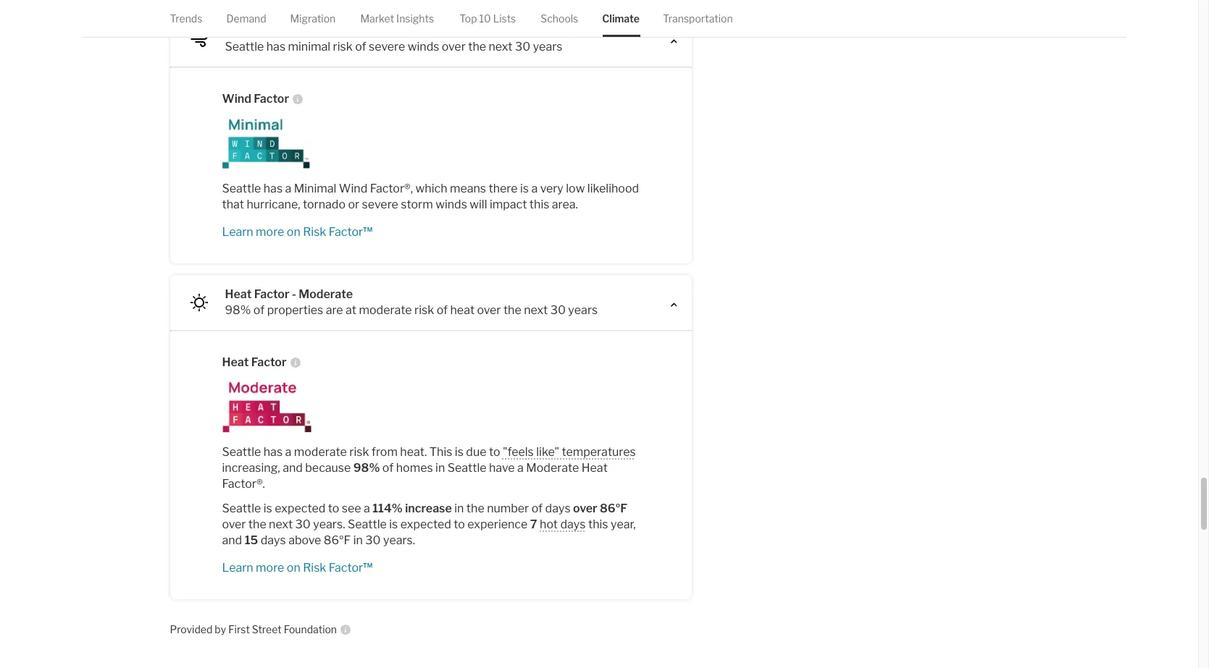 Task type: describe. For each thing, give the bounding box(es) containing it.
seattle down factor®
[[222, 502, 261, 516]]

wind factor score logo image
[[222, 119, 640, 169]]

learn more on risk factor™ for wind factor
[[222, 225, 373, 239]]

insights
[[396, 12, 434, 25]]

means
[[450, 182, 486, 195]]

a inside wind factor®, which means there is a very low likelihood that hurricane, tornado or severe storm winds will impact this area.
[[531, 182, 538, 195]]

top 10 lists
[[460, 12, 516, 25]]

of inside seattle has a moderate risk from heat. this is due to "feels like" temperatures increasing, and because 98% of homes in seattle have
[[383, 461, 394, 475]]

market insights link
[[360, 0, 434, 37]]

seattle down 114 at the bottom left of the page
[[348, 518, 387, 532]]

because
[[305, 461, 351, 475]]

is down .
[[264, 502, 272, 516]]

winds inside wind factor®, which means there is a very low likelihood that hurricane, tornado or severe storm winds will impact this area.
[[436, 198, 467, 211]]

factor for heat factor
[[251, 356, 287, 369]]

seattle up that
[[222, 182, 261, 195]]

migration link
[[290, 0, 336, 37]]

2 vertical spatial days
[[261, 534, 286, 548]]

of left properties
[[253, 303, 265, 317]]

trends link
[[170, 0, 202, 37]]

due
[[466, 445, 487, 459]]

risk inside seattle has a moderate risk from heat. this is due to "feels like" temperatures increasing, and because 98% of homes in seattle have
[[349, 445, 369, 459]]

moderate inside heat factor - moderate 98% of properties are at moderate        risk of heat over the next 30 years
[[299, 288, 353, 301]]

a inside seattle is expected to see a 114 % increase in the number of days over 86 ºf over the next 30 years. seattle is expected to experience 7 hot days
[[364, 502, 370, 516]]

wind for wind factor
[[222, 92, 251, 106]]

is down %
[[389, 518, 398, 532]]

this inside the this year, and
[[588, 518, 608, 532]]

7
[[530, 518, 537, 532]]

hot
[[540, 518, 558, 532]]

first
[[228, 624, 250, 636]]

increase
[[405, 502, 452, 516]]

has for moderate
[[264, 445, 283, 459]]

1 vertical spatial to
[[328, 502, 339, 516]]

is inside wind factor®, which means there is a very low likelihood that hurricane, tornado or severe storm winds will impact this area.
[[520, 182, 529, 195]]

will
[[470, 198, 487, 211]]

to inside seattle has a moderate risk from heat. this is due to "feels like" temperatures increasing, and because 98% of homes in seattle have
[[489, 445, 500, 459]]

temperatures
[[562, 445, 636, 459]]

ºf inside seattle is expected to see a 114 % increase in the number of days over 86 ºf over the next 30 years. seattle is expected to experience 7 hot days
[[616, 502, 628, 516]]

30 inside heat factor - moderate 98% of properties are at moderate        risk of heat over the next 30 years
[[550, 303, 566, 317]]

years. inside seattle is expected to see a 114 % increase in the number of days over 86 ºf over the next 30 years. seattle is expected to experience 7 hot days
[[313, 518, 345, 532]]

heat inside a moderate heat factor®
[[582, 461, 608, 475]]

top 10 lists link
[[460, 0, 516, 37]]

years inside 'wind factor - minimal seattle has minimal risk of severe winds over the next 30 years'
[[533, 40, 563, 53]]

market insights
[[360, 12, 434, 25]]

- for moderate
[[292, 288, 296, 301]]

wind for wind factor - minimal seattle has minimal risk of severe winds over the next 30 years
[[225, 24, 254, 38]]

30 inside seattle is expected to see a 114 % increase in the number of days over 86 ºf over the next 30 years. seattle is expected to experience 7 hot days
[[295, 518, 311, 532]]

factor for wind factor - minimal seattle has minimal risk of severe winds over the next 30 years
[[257, 24, 292, 38]]

seattle down due on the left
[[448, 461, 487, 475]]

impact
[[490, 198, 527, 211]]

a inside a moderate heat factor®
[[517, 461, 524, 475]]

demand link
[[226, 0, 266, 37]]

risk inside 'wind factor - minimal seattle has minimal risk of severe winds over the next 30 years'
[[333, 40, 353, 53]]

15 days above 86 ºf in 30 years.
[[245, 534, 415, 548]]

heat.
[[400, 445, 427, 459]]

experience
[[468, 518, 528, 532]]

see
[[342, 502, 361, 516]]

at
[[346, 303, 357, 317]]

are
[[326, 303, 343, 317]]

0 horizontal spatial 86
[[324, 534, 339, 548]]

%
[[392, 502, 403, 516]]

has for minimal
[[264, 182, 283, 195]]

transportation
[[663, 12, 733, 25]]

moderate inside seattle has a moderate risk from heat. this is due to "feels like" temperatures increasing, and because 98% of homes in seattle have
[[294, 445, 347, 459]]

learn more on risk factor™ link for winds
[[222, 224, 640, 240]]

minimal for a
[[294, 182, 336, 195]]

risk for heat factor
[[303, 561, 326, 575]]

heat factor - moderate 98% of properties are at moderate        risk of heat over the next 30 years
[[225, 288, 598, 317]]

street
[[252, 624, 282, 636]]

"feels
[[503, 445, 534, 459]]

climate
[[602, 12, 640, 25]]

1 vertical spatial expected
[[400, 518, 451, 532]]

more for heat factor
[[256, 561, 284, 575]]

.
[[263, 477, 265, 491]]

which
[[416, 182, 447, 195]]

next inside heat factor - moderate 98% of properties are at moderate        risk of heat over the next 30 years
[[524, 303, 548, 317]]

of inside 'wind factor - minimal seattle has minimal risk of severe winds over the next 30 years'
[[355, 40, 366, 53]]

or
[[348, 198, 360, 211]]

lists
[[493, 12, 516, 25]]

wind factor
[[222, 92, 289, 106]]

above
[[289, 534, 321, 548]]

there
[[489, 182, 518, 195]]

heat for heat factor - moderate 98% of properties are at moderate        risk of heat over the next 30 years
[[225, 288, 252, 301]]

heat factor
[[222, 356, 287, 369]]

the inside 'wind factor - minimal seattle has minimal risk of severe winds over the next 30 years'
[[468, 40, 486, 53]]

and inside the this year, and
[[222, 534, 242, 548]]

next inside seattle is expected to see a 114 % increase in the number of days over 86 ºf over the next 30 years. seattle is expected to experience 7 hot days
[[269, 518, 293, 532]]

area.
[[552, 198, 578, 211]]

homes
[[396, 461, 433, 475]]

of left heat
[[437, 303, 448, 317]]

minimal
[[288, 40, 331, 53]]

provided
[[170, 624, 213, 636]]

demand
[[226, 12, 266, 25]]

1 vertical spatial days
[[561, 518, 586, 532]]

storm
[[401, 198, 433, 211]]

next inside 'wind factor - minimal seattle has minimal risk of severe winds over the next 30 years'
[[489, 40, 513, 53]]

low
[[566, 182, 585, 195]]

severe inside 'wind factor - minimal seattle has minimal risk of severe winds over the next 30 years'
[[369, 40, 405, 53]]

over inside 'wind factor - minimal seattle has minimal risk of severe winds over the next 30 years'
[[442, 40, 466, 53]]

moderate inside heat factor - moderate 98% of properties are at moderate        risk of heat over the next 30 years
[[359, 303, 412, 317]]

number
[[487, 502, 529, 516]]



Task type: locate. For each thing, give the bounding box(es) containing it.
heat
[[450, 303, 475, 317]]

learn more on risk factor™
[[222, 225, 373, 239], [222, 561, 373, 575]]

1 vertical spatial moderate
[[294, 445, 347, 459]]

expected
[[275, 502, 326, 516], [400, 518, 451, 532]]

0 vertical spatial this
[[530, 198, 550, 211]]

1 vertical spatial 86
[[324, 534, 339, 548]]

seattle has a minimal
[[222, 182, 336, 195]]

in
[[436, 461, 445, 475], [455, 502, 464, 516], [353, 534, 363, 548]]

factor down properties
[[251, 356, 287, 369]]

over
[[442, 40, 466, 53], [477, 303, 501, 317], [573, 502, 598, 516], [222, 518, 246, 532]]

and
[[283, 461, 303, 475], [222, 534, 242, 548]]

climate link
[[602, 0, 640, 37]]

0 vertical spatial ºf
[[616, 502, 628, 516]]

1 vertical spatial more
[[256, 561, 284, 575]]

1 vertical spatial learn more on risk factor™ link
[[222, 561, 640, 577]]

risk left from
[[349, 445, 369, 459]]

next
[[489, 40, 513, 53], [524, 303, 548, 317], [269, 518, 293, 532]]

2 learn from the top
[[222, 561, 253, 575]]

this
[[530, 198, 550, 211], [588, 518, 608, 532]]

0 horizontal spatial and
[[222, 534, 242, 548]]

days up hot
[[545, 502, 571, 516]]

on for heat factor
[[287, 561, 301, 575]]

migration
[[290, 12, 336, 25]]

1 vertical spatial on
[[287, 561, 301, 575]]

2 vertical spatial heat
[[582, 461, 608, 475]]

0 vertical spatial minimal
[[301, 24, 345, 38]]

1 horizontal spatial 98%
[[353, 461, 380, 475]]

ºf
[[616, 502, 628, 516], [339, 534, 351, 548]]

moderate up because
[[294, 445, 347, 459]]

98% inside heat factor - moderate 98% of properties are at moderate        risk of heat over the next 30 years
[[225, 303, 251, 317]]

0 vertical spatial learn
[[222, 225, 253, 239]]

1 factor™ from the top
[[329, 225, 373, 239]]

is inside seattle has a moderate risk from heat. this is due to "feels like" temperatures increasing, and because 98% of homes in seattle have
[[455, 445, 464, 459]]

0 vertical spatial heat
[[225, 288, 252, 301]]

this inside wind factor®, which means there is a very low likelihood that hurricane, tornado or severe storm winds will impact this area.
[[530, 198, 550, 211]]

- up properties
[[292, 288, 296, 301]]

learn for heat
[[222, 561, 253, 575]]

days right hot
[[561, 518, 586, 532]]

by
[[215, 624, 226, 636]]

86 inside seattle is expected to see a 114 % increase in the number of days over 86 ºf over the next 30 years. seattle is expected to experience 7 hot days
[[600, 502, 616, 516]]

winds down the insights at the left of the page
[[408, 40, 439, 53]]

learn more on risk factor™ link for risk
[[222, 561, 640, 577]]

2 vertical spatial wind
[[339, 182, 368, 195]]

properties
[[267, 303, 323, 317]]

over right heat
[[477, 303, 501, 317]]

1 vertical spatial this
[[588, 518, 608, 532]]

factor inside heat factor - moderate 98% of properties are at moderate        risk of heat over the next 30 years
[[254, 288, 289, 301]]

that
[[222, 198, 244, 211]]

of down from
[[383, 461, 394, 475]]

a moderate heat factor®
[[222, 461, 608, 491]]

2 horizontal spatial next
[[524, 303, 548, 317]]

factor down minimal
[[254, 92, 289, 106]]

learn for wind
[[222, 225, 253, 239]]

has inside 'wind factor - minimal seattle has minimal risk of severe winds over the next 30 years'
[[266, 40, 286, 53]]

on
[[287, 225, 301, 239], [287, 561, 301, 575]]

on for wind factor
[[287, 225, 301, 239]]

in down this
[[436, 461, 445, 475]]

the up '15'
[[248, 518, 266, 532]]

minimal up tornado
[[294, 182, 336, 195]]

2 learn more on risk factor™ from the top
[[222, 561, 373, 575]]

this down very
[[530, 198, 550, 211]]

wind factor - minimal seattle has minimal risk of severe winds over the next 30 years
[[225, 24, 563, 53]]

is
[[520, 182, 529, 195], [455, 445, 464, 459], [264, 502, 272, 516], [389, 518, 398, 532]]

risk
[[303, 225, 326, 239], [303, 561, 326, 575]]

trends
[[170, 12, 202, 25]]

on down the hurricane,
[[287, 225, 301, 239]]

86
[[600, 502, 616, 516], [324, 534, 339, 548]]

minimal for -
[[301, 24, 345, 38]]

factor™
[[329, 225, 373, 239], [329, 561, 373, 575]]

has left minimal
[[266, 40, 286, 53]]

1 vertical spatial 98%
[[353, 461, 380, 475]]

86 right above
[[324, 534, 339, 548]]

risk right minimal
[[333, 40, 353, 53]]

0 vertical spatial wind
[[225, 24, 254, 38]]

0 vertical spatial moderate
[[359, 303, 412, 317]]

moderate inside a moderate heat factor®
[[526, 461, 579, 475]]

the up experience
[[467, 502, 485, 516]]

expected down increase
[[400, 518, 451, 532]]

1 vertical spatial risk
[[303, 561, 326, 575]]

0 vertical spatial on
[[287, 225, 301, 239]]

0 vertical spatial years.
[[313, 518, 345, 532]]

to left experience
[[454, 518, 465, 532]]

and left '15'
[[222, 534, 242, 548]]

on down above
[[287, 561, 301, 575]]

and inside seattle has a moderate risk from heat. this is due to "feels like" temperatures increasing, and because 98% of homes in seattle have
[[283, 461, 303, 475]]

top
[[460, 12, 477, 25]]

to left see
[[328, 502, 339, 516]]

a inside seattle has a moderate risk from heat. this is due to "feels like" temperatures increasing, and because 98% of homes in seattle have
[[285, 445, 292, 459]]

0 vertical spatial 86
[[600, 502, 616, 516]]

minimal inside 'wind factor - minimal seattle has minimal risk of severe winds over the next 30 years'
[[301, 24, 345, 38]]

1 learn from the top
[[222, 225, 253, 239]]

learn down '15'
[[222, 561, 253, 575]]

year,
[[611, 518, 636, 532]]

1 horizontal spatial this
[[588, 518, 608, 532]]

2 vertical spatial to
[[454, 518, 465, 532]]

in down see
[[353, 534, 363, 548]]

1 vertical spatial minimal
[[294, 182, 336, 195]]

learn more on risk factor™ for heat factor
[[222, 561, 373, 575]]

learn down that
[[222, 225, 253, 239]]

1 horizontal spatial moderate
[[359, 303, 412, 317]]

1 vertical spatial wind
[[222, 92, 251, 106]]

factor up properties
[[254, 288, 289, 301]]

has inside seattle has a moderate risk from heat. this is due to "feels like" temperatures increasing, and because 98% of homes in seattle have
[[264, 445, 283, 459]]

1 vertical spatial learn
[[222, 561, 253, 575]]

over inside heat factor - moderate 98% of properties are at moderate        risk of heat over the next 30 years
[[477, 303, 501, 317]]

seattle is expected to see a 114 % increase in the number of days over 86 ºf over the next 30 years. seattle is expected to experience 7 hot days
[[222, 502, 628, 532]]

0 vertical spatial factor™
[[329, 225, 373, 239]]

1 vertical spatial ºf
[[339, 534, 351, 548]]

years. up 15 days above 86 ºf in 30 years.
[[313, 518, 345, 532]]

schools link
[[541, 0, 578, 37]]

1 vertical spatial and
[[222, 534, 242, 548]]

of up 7
[[532, 502, 543, 516]]

like"
[[536, 445, 559, 459]]

98% down from
[[353, 461, 380, 475]]

0 vertical spatial learn more on risk factor™ link
[[222, 224, 640, 240]]

1 learn more on risk factor™ link from the top
[[222, 224, 640, 240]]

98% up heat factor
[[225, 303, 251, 317]]

more
[[256, 225, 284, 239], [256, 561, 284, 575]]

1 vertical spatial -
[[292, 288, 296, 301]]

moderate up are
[[299, 288, 353, 301]]

1 vertical spatial next
[[524, 303, 548, 317]]

moderate down the like"
[[526, 461, 579, 475]]

2 vertical spatial in
[[353, 534, 363, 548]]

0 horizontal spatial next
[[269, 518, 293, 532]]

seattle down demand link
[[225, 40, 264, 53]]

0 vertical spatial 98%
[[225, 303, 251, 317]]

this
[[430, 445, 452, 459]]

114
[[373, 502, 392, 516]]

1 horizontal spatial in
[[436, 461, 445, 475]]

more down '15'
[[256, 561, 284, 575]]

over down temperatures
[[573, 502, 598, 516]]

1 vertical spatial factor™
[[329, 561, 373, 575]]

factor inside 'wind factor - minimal seattle has minimal risk of severe winds over the next 30 years'
[[257, 24, 292, 38]]

2 horizontal spatial to
[[489, 445, 500, 459]]

0 horizontal spatial ºf
[[339, 534, 351, 548]]

- for minimal
[[294, 24, 299, 38]]

factor™ for heat factor
[[329, 561, 373, 575]]

2 risk from the top
[[303, 561, 326, 575]]

0 vertical spatial moderate
[[299, 288, 353, 301]]

is right there
[[520, 182, 529, 195]]

this left year,
[[588, 518, 608, 532]]

learn more on risk factor™ down above
[[222, 561, 373, 575]]

heat inside heat factor - moderate 98% of properties are at moderate        risk of heat over the next 30 years
[[225, 288, 252, 301]]

the down 10
[[468, 40, 486, 53]]

expected up above
[[275, 502, 326, 516]]

1 vertical spatial years.
[[383, 534, 415, 548]]

1 vertical spatial learn more on risk factor™
[[222, 561, 373, 575]]

1 learn more on risk factor™ from the top
[[222, 225, 373, 239]]

0 vertical spatial next
[[489, 40, 513, 53]]

has up increasing,
[[264, 445, 283, 459]]

0 vertical spatial expected
[[275, 502, 326, 516]]

0 vertical spatial risk
[[333, 40, 353, 53]]

severe inside wind factor®, which means there is a very low likelihood that hurricane, tornado or severe storm winds will impact this area.
[[362, 198, 398, 211]]

years.
[[313, 518, 345, 532], [383, 534, 415, 548]]

severe down 'market'
[[369, 40, 405, 53]]

factor for heat factor - moderate 98% of properties are at moderate        risk of heat over the next 30 years
[[254, 288, 289, 301]]

2 more from the top
[[256, 561, 284, 575]]

2 vertical spatial risk
[[349, 445, 369, 459]]

factor
[[257, 24, 292, 38], [254, 92, 289, 106], [254, 288, 289, 301], [251, 356, 287, 369]]

- up minimal
[[294, 24, 299, 38]]

0 horizontal spatial expected
[[275, 502, 326, 516]]

2 vertical spatial next
[[269, 518, 293, 532]]

1 horizontal spatial expected
[[400, 518, 451, 532]]

in right increase
[[455, 502, 464, 516]]

seattle up increasing,
[[222, 445, 261, 459]]

0 horizontal spatial moderate
[[299, 288, 353, 301]]

1 risk from the top
[[303, 225, 326, 239]]

learn more on risk factor™ link down storm
[[222, 224, 640, 240]]

factor™ down 15 days above 86 ºf in 30 years.
[[329, 561, 373, 575]]

0 horizontal spatial years.
[[313, 518, 345, 532]]

the right heat
[[504, 303, 522, 317]]

0 vertical spatial learn more on risk factor™
[[222, 225, 373, 239]]

0 vertical spatial winds
[[408, 40, 439, 53]]

market
[[360, 12, 394, 25]]

of down 'market'
[[355, 40, 366, 53]]

more down the hurricane,
[[256, 225, 284, 239]]

0 vertical spatial severe
[[369, 40, 405, 53]]

winds inside 'wind factor - minimal seattle has minimal risk of severe winds over the next 30 years'
[[408, 40, 439, 53]]

years. down %
[[383, 534, 415, 548]]

moderate
[[299, 288, 353, 301], [526, 461, 579, 475]]

wind factor®, which means there is a very low likelihood that hurricane, tornado or severe storm winds will impact this area.
[[222, 182, 639, 211]]

1 vertical spatial heat
[[222, 356, 249, 369]]

factor for wind factor
[[254, 92, 289, 106]]

factor™ down or
[[329, 225, 373, 239]]

severe down 'factor®,'
[[362, 198, 398, 211]]

factor up minimal
[[257, 24, 292, 38]]

wind inside 'wind factor - minimal seattle has minimal risk of severe winds over the next 30 years'
[[225, 24, 254, 38]]

of inside seattle is expected to see a 114 % increase in the number of days over 86 ºf over the next 30 years. seattle is expected to experience 7 hot days
[[532, 502, 543, 516]]

30
[[515, 40, 531, 53], [550, 303, 566, 317], [295, 518, 311, 532], [365, 534, 381, 548]]

1 horizontal spatial to
[[454, 518, 465, 532]]

1 horizontal spatial years
[[568, 303, 598, 317]]

0 vertical spatial days
[[545, 502, 571, 516]]

0 horizontal spatial years
[[533, 40, 563, 53]]

very
[[540, 182, 564, 195]]

1 vertical spatial years
[[568, 303, 598, 317]]

of
[[355, 40, 366, 53], [253, 303, 265, 317], [437, 303, 448, 317], [383, 461, 394, 475], [532, 502, 543, 516]]

the
[[468, 40, 486, 53], [504, 303, 522, 317], [467, 502, 485, 516], [248, 518, 266, 532]]

has up the hurricane,
[[264, 182, 283, 195]]

1 vertical spatial winds
[[436, 198, 467, 211]]

learn more on risk factor™ link down the this year, and
[[222, 561, 640, 577]]

ºf up year,
[[616, 502, 628, 516]]

winds down the means
[[436, 198, 467, 211]]

minimal
[[301, 24, 345, 38], [294, 182, 336, 195]]

from
[[372, 445, 398, 459]]

likelihood
[[588, 182, 639, 195]]

heat
[[225, 288, 252, 301], [222, 356, 249, 369], [582, 461, 608, 475]]

10
[[479, 12, 491, 25]]

have
[[489, 461, 515, 475]]

heat for heat factor
[[222, 356, 249, 369]]

0 vertical spatial in
[[436, 461, 445, 475]]

and left because
[[283, 461, 303, 475]]

0 horizontal spatial in
[[353, 534, 363, 548]]

0 vertical spatial to
[[489, 445, 500, 459]]

1 vertical spatial moderate
[[526, 461, 579, 475]]

2 learn more on risk factor™ link from the top
[[222, 561, 640, 577]]

0 horizontal spatial moderate
[[294, 445, 347, 459]]

30 inside 'wind factor - minimal seattle has minimal risk of severe winds over the next 30 years'
[[515, 40, 531, 53]]

1 horizontal spatial and
[[283, 461, 303, 475]]

1 horizontal spatial moderate
[[526, 461, 579, 475]]

is left due on the left
[[455, 445, 464, 459]]

more for wind factor
[[256, 225, 284, 239]]

0 horizontal spatial this
[[530, 198, 550, 211]]

0 vertical spatial and
[[283, 461, 303, 475]]

risk down above
[[303, 561, 326, 575]]

1 vertical spatial has
[[264, 182, 283, 195]]

in inside seattle has a moderate risk from heat. this is due to "feels like" temperatures increasing, and because 98% of homes in seattle have
[[436, 461, 445, 475]]

1 vertical spatial severe
[[362, 198, 398, 211]]

1 vertical spatial in
[[455, 502, 464, 516]]

tornado
[[303, 198, 346, 211]]

this year, and
[[222, 518, 636, 548]]

15
[[245, 534, 258, 548]]

factor®
[[222, 477, 263, 491]]

minimal up minimal
[[301, 24, 345, 38]]

increasing,
[[222, 461, 280, 475]]

in inside seattle is expected to see a 114 % increase in the number of days over 86 ºf over the next 30 years. seattle is expected to experience 7 hot days
[[455, 502, 464, 516]]

seattle has a moderate risk from heat. this is due to "feels like" temperatures increasing, and because 98% of homes in seattle have
[[222, 445, 636, 475]]

1 more from the top
[[256, 225, 284, 239]]

the inside heat factor - moderate 98% of properties are at moderate        risk of heat over the next 30 years
[[504, 303, 522, 317]]

0 vertical spatial more
[[256, 225, 284, 239]]

over up '15'
[[222, 518, 246, 532]]

1 vertical spatial risk
[[415, 303, 434, 317]]

1 horizontal spatial next
[[489, 40, 513, 53]]

- inside heat factor - moderate 98% of properties are at moderate        risk of heat over the next 30 years
[[292, 288, 296, 301]]

wind
[[225, 24, 254, 38], [222, 92, 251, 106], [339, 182, 368, 195]]

1 horizontal spatial 86
[[600, 502, 616, 516]]

1 on from the top
[[287, 225, 301, 239]]

heat factor score logo image
[[222, 382, 640, 433]]

risk left heat
[[415, 303, 434, 317]]

1 horizontal spatial ºf
[[616, 502, 628, 516]]

0 vertical spatial has
[[266, 40, 286, 53]]

schools
[[541, 12, 578, 25]]

learn
[[222, 225, 253, 239], [222, 561, 253, 575]]

ºf down see
[[339, 534, 351, 548]]

1 horizontal spatial years.
[[383, 534, 415, 548]]

0 vertical spatial -
[[294, 24, 299, 38]]

risk for wind factor
[[303, 225, 326, 239]]

days right '15'
[[261, 534, 286, 548]]

transportation link
[[663, 0, 733, 37]]

learn more on risk factor™ link
[[222, 224, 640, 240], [222, 561, 640, 577]]

risk inside heat factor - moderate 98% of properties are at moderate        risk of heat over the next 30 years
[[415, 303, 434, 317]]

risk down tornado
[[303, 225, 326, 239]]

98% inside seattle has a moderate risk from heat. this is due to "feels like" temperatures increasing, and because 98% of homes in seattle have
[[353, 461, 380, 475]]

hurricane,
[[247, 198, 300, 211]]

0 vertical spatial risk
[[303, 225, 326, 239]]

moderate right at
[[359, 303, 412, 317]]

0 vertical spatial years
[[533, 40, 563, 53]]

0 horizontal spatial 98%
[[225, 303, 251, 317]]

a
[[285, 182, 292, 195], [531, 182, 538, 195], [285, 445, 292, 459], [517, 461, 524, 475], [364, 502, 370, 516]]

2 on from the top
[[287, 561, 301, 575]]

86 up year,
[[600, 502, 616, 516]]

-
[[294, 24, 299, 38], [292, 288, 296, 301]]

learn more on risk factor™ down the hurricane,
[[222, 225, 373, 239]]

2 vertical spatial has
[[264, 445, 283, 459]]

wind for wind factor®, which means there is a very low likelihood that hurricane, tornado or severe storm winds will impact this area.
[[339, 182, 368, 195]]

- inside 'wind factor - minimal seattle has minimal risk of severe winds over the next 30 years'
[[294, 24, 299, 38]]

winds
[[408, 40, 439, 53], [436, 198, 467, 211]]

provided by first street foundation
[[170, 624, 337, 636]]

to
[[489, 445, 500, 459], [328, 502, 339, 516], [454, 518, 465, 532]]

factor®,
[[370, 182, 413, 195]]

to up have
[[489, 445, 500, 459]]

2 factor™ from the top
[[329, 561, 373, 575]]

0 horizontal spatial to
[[328, 502, 339, 516]]

wind inside wind factor®, which means there is a very low likelihood that hurricane, tornado or severe storm winds will impact this area.
[[339, 182, 368, 195]]

years inside heat factor - moderate 98% of properties are at moderate        risk of heat over the next 30 years
[[568, 303, 598, 317]]

2 horizontal spatial in
[[455, 502, 464, 516]]

factor™ for wind factor
[[329, 225, 373, 239]]

days
[[545, 502, 571, 516], [561, 518, 586, 532], [261, 534, 286, 548]]

seattle inside 'wind factor - minimal seattle has minimal risk of severe winds over the next 30 years'
[[225, 40, 264, 53]]

foundation
[[284, 624, 337, 636]]

over down the "top"
[[442, 40, 466, 53]]



Task type: vqa. For each thing, say whether or not it's contained in the screenshot.
over within the Wind Factor - Minimal Seattle has minimal risk of severe winds over the next 30 years
yes



